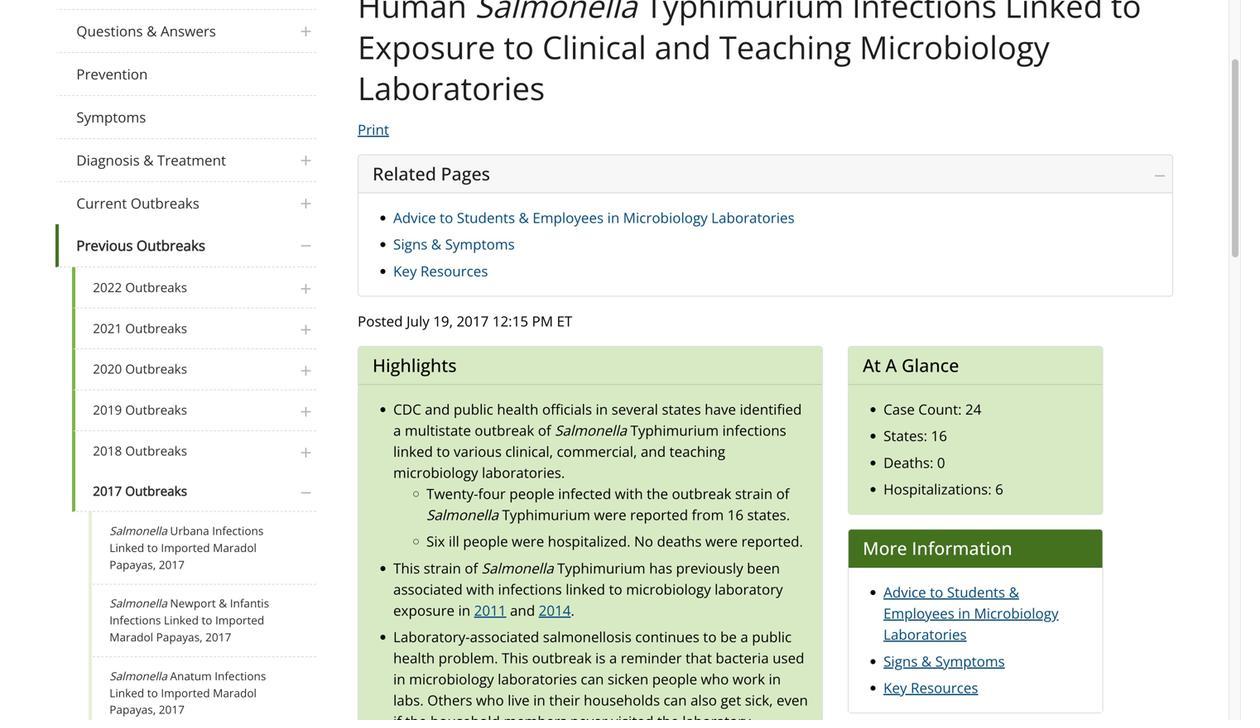 Task type: locate. For each thing, give the bounding box(es) containing it.
students for the bottom key resources link's signs & symptoms link
[[947, 583, 1005, 602]]

microbiology inside typhimurium has previously been associated with infections linked to microbiology laboratory exposure in
[[626, 580, 711, 599]]

in
[[607, 208, 619, 227], [596, 400, 608, 419], [458, 601, 470, 620], [958, 604, 970, 623], [393, 670, 405, 689], [769, 670, 781, 689], [533, 691, 545, 710]]

1 horizontal spatial 16
[[931, 426, 947, 445]]

plus image for 2019 outbreaks
[[296, 399, 316, 424]]

outbreaks inside 2017 outbreaks link
[[125, 482, 187, 500]]

0 horizontal spatial this
[[393, 559, 420, 578]]

0 vertical spatial infections
[[722, 421, 786, 440]]

associated inside typhimurium has previously been associated with infections linked to microbiology laboratory exposure in
[[393, 580, 463, 599]]

plus image
[[296, 19, 316, 44], [296, 148, 316, 173], [296, 358, 316, 383], [296, 440, 316, 465]]

microbiology down the has
[[626, 580, 711, 599]]

papayas, for urbana
[[109, 557, 156, 572]]

outbreaks for current outbreaks
[[131, 194, 199, 213]]

1 vertical spatial 16
[[727, 505, 743, 524]]

1 vertical spatial advice to students & employees in microbiology laboratories signs & symptoms key resources
[[883, 583, 1058, 698]]

strain up states.
[[735, 484, 773, 503]]

of
[[538, 421, 551, 440], [776, 484, 789, 503], [465, 559, 478, 578]]

outbreaks for previous outbreaks
[[137, 236, 205, 255]]

signs
[[393, 235, 428, 254], [883, 652, 918, 671]]

1 horizontal spatial associated
[[470, 628, 539, 647]]

0 horizontal spatial who
[[476, 691, 504, 710]]

a inside cdc and public health officials in several states have identified a multistate outbreak of
[[393, 421, 401, 440]]

microbiology inside laboratory-associated salmonellosis continues to be a public health problem. this outbreak is a reminder that bacteria used in microbiology laboratories can sicken people who work in labs. others who live in their households can also get sick, even if the household members never visited the laboratory.
[[409, 670, 494, 689]]

infections inside anatum infections linked to imported maradol papayas, 2017
[[215, 668, 266, 684]]

linked inside typhimurium infections linked to exposure to clinical and teaching microbiology laboratories
[[1005, 0, 1103, 27]]

people down the 'laboratories.'
[[509, 484, 554, 503]]

0 vertical spatial microbiology
[[393, 463, 478, 482]]

current
[[76, 194, 127, 213]]

0 vertical spatial signs & symptoms link
[[393, 235, 515, 254]]

plus image for current outbreaks
[[296, 191, 316, 216]]

urbana
[[170, 523, 209, 539]]

outbreaks inside the "2018 outbreaks" link
[[125, 442, 187, 460]]

maradol
[[213, 540, 257, 555], [109, 630, 153, 645], [213, 685, 257, 701]]

minus link
[[1152, 168, 1168, 184]]

0 horizontal spatial advice to students & employees in microbiology laboratories link
[[393, 208, 795, 227]]

0 horizontal spatial symptoms
[[76, 107, 146, 127]]

this inside laboratory-associated salmonellosis continues to be a public health problem. this outbreak is a reminder that bacteria used in microbiology laboratories can sicken people who work in labs. others who live in their households can also get sick, even if the household members never visited the laboratory.
[[502, 649, 528, 668]]

people
[[509, 484, 554, 503], [463, 532, 508, 551], [652, 670, 697, 689]]

2017 down newport
[[205, 630, 231, 645]]

and inside typhimurium infections linked to exposure to clinical and teaching microbiology laboratories
[[655, 25, 711, 68]]

2 vertical spatial microbiology
[[409, 670, 494, 689]]

to inside urbana infections linked to imported maradol papayas, 2017
[[147, 540, 158, 555]]

advice to students & employees in microbiology laboratories link
[[393, 208, 795, 227], [883, 583, 1058, 644]]

were up 'this strain of salmonella' in the bottom of the page
[[512, 532, 544, 551]]

outbreaks down "2018 outbreaks"
[[125, 482, 187, 500]]

salmonella down twenty-
[[426, 505, 498, 524]]

linked inside urbana infections linked to imported maradol papayas, 2017
[[109, 540, 144, 555]]

linked up .
[[566, 580, 605, 599]]

in inside typhimurium has previously been associated with infections linked to microbiology laboratory exposure in
[[458, 601, 470, 620]]

1 horizontal spatial signs
[[883, 652, 918, 671]]

1 horizontal spatial advice to students & employees in microbiology laboratories link
[[883, 583, 1058, 644]]

outbreaks for 2019 outbreaks
[[125, 401, 187, 419]]

can
[[581, 670, 604, 689], [664, 691, 687, 710]]

this up exposure
[[393, 559, 420, 578]]

0 vertical spatial 16
[[931, 426, 947, 445]]

0 vertical spatial students
[[457, 208, 515, 227]]

1 horizontal spatial advice to students & employees in microbiology laboratories signs & symptoms key resources
[[883, 583, 1058, 698]]

1 vertical spatial advice to students & employees in microbiology laboratories link
[[883, 583, 1058, 644]]

0 vertical spatial a
[[393, 421, 401, 440]]

2022 outbreaks link
[[72, 267, 316, 308]]

outbreaks inside previous outbreaks "link"
[[137, 236, 205, 255]]

typhimurium infections linked to exposure to clinical and teaching microbiology laboratories
[[358, 0, 1141, 109]]

glance
[[902, 353, 959, 377]]

outbreaks inside current outbreaks link
[[131, 194, 199, 213]]

maradol for urbana infections linked to imported maradol papayas, 2017
[[213, 540, 257, 555]]

1 horizontal spatial resources
[[911, 679, 978, 698]]

outbreak inside cdc and public health officials in several states have identified a multistate outbreak of
[[475, 421, 534, 440]]

plus image for questions & answers
[[296, 19, 316, 44]]

advice to students & employees in microbiology laboratories link for left key resources link's signs & symptoms link
[[393, 208, 795, 227]]

1 vertical spatial outbreak
[[672, 484, 731, 503]]

2 horizontal spatial a
[[740, 628, 748, 647]]

0 vertical spatial employees
[[533, 208, 604, 227]]

1 horizontal spatial can
[[664, 691, 687, 710]]

1 horizontal spatial symptoms
[[445, 235, 515, 254]]

exposure
[[393, 601, 455, 620]]

to inside typhimurium has previously been associated with infections linked to microbiology laboratory exposure in
[[609, 580, 622, 599]]

2017 down 2018 at the bottom of page
[[93, 482, 122, 500]]

outbreaks up "2018 outbreaks"
[[125, 401, 187, 419]]

0 vertical spatial key resources link
[[393, 262, 488, 281]]

4 plus image from the top
[[296, 399, 316, 424]]

0 horizontal spatial were
[[512, 532, 544, 551]]

&
[[147, 21, 157, 40], [143, 151, 154, 170], [519, 208, 529, 227], [431, 235, 441, 254], [1009, 583, 1019, 602], [219, 596, 227, 611], [921, 652, 932, 671]]

pages
[[441, 161, 490, 186]]

the up reported
[[647, 484, 668, 503]]

can left also
[[664, 691, 687, 710]]

1 horizontal spatial key resources link
[[883, 679, 978, 698]]

0 horizontal spatial of
[[465, 559, 478, 578]]

outbreak
[[475, 421, 534, 440], [672, 484, 731, 503], [532, 649, 592, 668]]

0 horizontal spatial laboratories
[[358, 66, 545, 109]]

no
[[634, 532, 653, 551]]

1 horizontal spatial advice
[[883, 583, 926, 602]]

resources for the bottom key resources link
[[911, 679, 978, 698]]

typhimurium inside typhimurium infections linked to exposure to clinical and teaching microbiology laboratories
[[645, 0, 844, 27]]

0 horizontal spatial signs
[[393, 235, 428, 254]]

public up used
[[752, 628, 792, 647]]

imported down anatum
[[161, 685, 210, 701]]

0 vertical spatial papayas,
[[109, 557, 156, 572]]

2017 down the urbana
[[159, 557, 185, 572]]

2020 outbreaks link
[[72, 349, 316, 390]]

1 vertical spatial minus image
[[296, 480, 316, 505]]

0 horizontal spatial 16
[[727, 505, 743, 524]]

0 vertical spatial maradol
[[213, 540, 257, 555]]

2 vertical spatial maradol
[[213, 685, 257, 701]]

2019 outbreaks
[[93, 401, 187, 419]]

1 vertical spatial infections
[[498, 580, 562, 599]]

get
[[721, 691, 741, 710]]

outbreaks for 2021 outbreaks
[[125, 319, 187, 337]]

outbreaks inside the 2019 outbreaks link
[[125, 401, 187, 419]]

0 horizontal spatial key resources link
[[393, 262, 488, 281]]

24
[[965, 400, 981, 419]]

0 vertical spatial microbiology
[[859, 25, 1050, 68]]

maradol inside urbana infections linked to imported maradol papayas, 2017
[[213, 540, 257, 555]]

0 vertical spatial imported
[[161, 540, 210, 555]]

states.
[[747, 505, 790, 524]]

outbreaks
[[131, 194, 199, 213], [137, 236, 205, 255], [125, 278, 187, 296], [125, 319, 187, 337], [125, 360, 187, 378], [125, 401, 187, 419], [125, 442, 187, 460], [125, 482, 187, 500]]

strain
[[735, 484, 773, 503], [424, 559, 461, 578]]

0 horizontal spatial employees
[[533, 208, 604, 227]]

0 horizontal spatial minus image
[[296, 480, 316, 505]]

0 horizontal spatial linked
[[393, 442, 433, 461]]

outbreak up laboratories
[[532, 649, 592, 668]]

the down labs.
[[405, 712, 427, 720]]

linked for urbana infections linked to imported maradol papayas, 2017
[[109, 540, 144, 555]]

1 vertical spatial maradol
[[109, 630, 153, 645]]

16 right from
[[727, 505, 743, 524]]

if
[[393, 712, 402, 720]]

2 vertical spatial laboratories
[[883, 625, 967, 644]]

with down 'this strain of salmonella' in the bottom of the page
[[466, 580, 494, 599]]

16 down count:
[[931, 426, 947, 445]]

0 horizontal spatial advice
[[393, 208, 436, 227]]

symptoms
[[76, 107, 146, 127], [445, 235, 515, 254], [935, 652, 1005, 671]]

1 vertical spatial microbiology
[[626, 580, 711, 599]]

associated down 2011
[[470, 628, 539, 647]]

maradol for anatum infections linked to imported maradol papayas, 2017
[[213, 685, 257, 701]]

were up previously
[[705, 532, 738, 551]]

a right be on the right bottom
[[740, 628, 748, 647]]

outbreaks up 2017 outbreaks
[[125, 442, 187, 460]]

signs for the bottom key resources link
[[883, 652, 918, 671]]

1 vertical spatial papayas,
[[156, 630, 203, 645]]

resources
[[420, 262, 488, 281], [911, 679, 978, 698]]

health inside cdc and public health officials in several states have identified a multistate outbreak of
[[497, 400, 538, 419]]

imported for anatum
[[161, 685, 210, 701]]

health up clinical,
[[497, 400, 538, 419]]

current outbreaks link
[[55, 182, 316, 225]]

associated up exposure
[[393, 580, 463, 599]]

microbiology up twenty-
[[393, 463, 478, 482]]

1 horizontal spatial people
[[509, 484, 554, 503]]

2 horizontal spatial laboratories
[[883, 625, 967, 644]]

0 horizontal spatial advice to students & employees in microbiology laboratories signs & symptoms key resources
[[393, 208, 795, 281]]

1 vertical spatial students
[[947, 583, 1005, 602]]

0 horizontal spatial students
[[457, 208, 515, 227]]

1 horizontal spatial linked
[[566, 580, 605, 599]]

1 vertical spatial microbiology
[[623, 208, 708, 227]]

2 vertical spatial a
[[609, 649, 617, 668]]

linked
[[1005, 0, 1103, 27], [109, 540, 144, 555], [164, 613, 199, 628], [109, 685, 144, 701]]

to inside anatum infections linked to imported maradol papayas, 2017
[[147, 685, 158, 701]]

this
[[393, 559, 420, 578], [502, 649, 528, 668]]

of inside cdc and public health officials in several states have identified a multistate outbreak of
[[538, 421, 551, 440]]

laboratories
[[358, 66, 545, 109], [711, 208, 795, 227], [883, 625, 967, 644]]

live
[[508, 691, 530, 710]]

2017 down anatum
[[159, 702, 185, 718]]

previous outbreaks link
[[55, 224, 316, 267]]

2017 right 19,
[[457, 312, 489, 331]]

2 vertical spatial microbiology
[[974, 604, 1058, 623]]

laboratories inside typhimurium infections linked to exposure to clinical and teaching microbiology laboratories
[[358, 66, 545, 109]]

people down reminder on the right bottom of the page
[[652, 670, 697, 689]]

even
[[777, 691, 808, 710]]

1 plus image from the top
[[296, 19, 316, 44]]

students down pages
[[457, 208, 515, 227]]

infections inside typhimurium infections linked to exposure to clinical and teaching microbiology laboratories
[[852, 0, 997, 27]]

with up reported
[[615, 484, 643, 503]]

1 horizontal spatial of
[[538, 421, 551, 440]]

0 vertical spatial advice to students & employees in microbiology laboratories signs & symptoms key resources
[[393, 208, 795, 281]]

this strain of salmonella
[[393, 559, 554, 578]]

12:15
[[492, 312, 528, 331]]

linked inside typhimurium infections linked to various clinical, commercial, and teaching microbiology laboratories. twenty-four people infected with the outbreak strain of salmonella typhimurium were reported from 16 states. six ill people were hospitalized. no deaths were reported.
[[393, 442, 433, 461]]

exposure
[[358, 25, 495, 68]]

count:
[[918, 400, 962, 419]]

imported inside anatum infections linked to imported maradol papayas, 2017
[[161, 685, 210, 701]]

signs & symptoms link for left key resources link
[[393, 235, 515, 254]]

outbreak up clinical,
[[475, 421, 534, 440]]

1 horizontal spatial infections
[[722, 421, 786, 440]]

laboratory.
[[682, 712, 754, 720]]

advice to students & employees in microbiology laboratories link for the bottom key resources link's signs & symptoms link
[[883, 583, 1058, 644]]

0 vertical spatial signs
[[393, 235, 428, 254]]

health down laboratory-
[[393, 649, 435, 668]]

linked inside typhimurium has previously been associated with infections linked to microbiology laboratory exposure in
[[566, 580, 605, 599]]

strain down six on the left bottom of the page
[[424, 559, 461, 578]]

2 plus image from the top
[[296, 277, 316, 301]]

1 horizontal spatial minus image
[[1152, 168, 1168, 184]]

associated inside laboratory-associated salmonellosis continues to be a public health problem. this outbreak is a reminder that bacteria used in microbiology laboratories can sicken people who work in labs. others who live in their households can also get sick, even if the household members never visited the laboratory.
[[470, 628, 539, 647]]

2 horizontal spatial symptoms
[[935, 652, 1005, 671]]

people inside laboratory-associated salmonellosis continues to be a public health problem. this outbreak is a reminder that bacteria used in microbiology laboratories can sicken people who work in labs. others who live in their households can also get sick, even if the household members never visited the laboratory.
[[652, 670, 697, 689]]

july
[[406, 312, 429, 331]]

key resources link
[[393, 262, 488, 281], [883, 679, 978, 698]]

0 vertical spatial laboratories
[[358, 66, 545, 109]]

typhimurium has previously been associated with infections linked to microbiology laboratory exposure in
[[393, 559, 783, 620]]

3 plus image from the top
[[296, 318, 316, 342]]

can down is
[[581, 670, 604, 689]]

health
[[497, 400, 538, 419], [393, 649, 435, 668]]

were down the infected
[[594, 505, 626, 524]]

sicken
[[608, 670, 648, 689]]

hospitalizations:
[[883, 480, 992, 499]]

salmonellosis
[[543, 628, 632, 647]]

outbreaks up 2021 outbreaks
[[125, 278, 187, 296]]

16 inside typhimurium infections linked to various clinical, commercial, and teaching microbiology laboratories. twenty-four people infected with the outbreak strain of salmonella typhimurium were reported from 16 states. six ill people were hospitalized. no deaths were reported.
[[727, 505, 743, 524]]

linked inside anatum infections linked to imported maradol papayas, 2017
[[109, 685, 144, 701]]

highlights
[[373, 353, 457, 377]]

imported inside urbana infections linked to imported maradol papayas, 2017
[[161, 540, 210, 555]]

linked for anatum infections linked to imported maradol papayas, 2017
[[109, 685, 144, 701]]

reported
[[630, 505, 688, 524]]

0 vertical spatial health
[[497, 400, 538, 419]]

maradol inside anatum infections linked to imported maradol papayas, 2017
[[213, 685, 257, 701]]

0 horizontal spatial resources
[[420, 262, 488, 281]]

associated
[[393, 580, 463, 599], [470, 628, 539, 647]]

papayas, inside anatum infections linked to imported maradol papayas, 2017
[[109, 702, 156, 718]]

0 vertical spatial key
[[393, 262, 417, 281]]

others
[[427, 691, 472, 710]]

public up the multistate
[[454, 400, 493, 419]]

0 vertical spatial associated
[[393, 580, 463, 599]]

0 vertical spatial advice to students & employees in microbiology laboratories link
[[393, 208, 795, 227]]

1 vertical spatial associated
[[470, 628, 539, 647]]

strain inside typhimurium infections linked to various clinical, commercial, and teaching microbiology laboratories. twenty-four people infected with the outbreak strain of salmonella typhimurium were reported from 16 states. six ill people were hospitalized. no deaths were reported.
[[735, 484, 773, 503]]

a right is
[[609, 649, 617, 668]]

imported
[[161, 540, 210, 555], [215, 613, 264, 628], [161, 685, 210, 701]]

a down cdc
[[393, 421, 401, 440]]

of up 2011 "link"
[[465, 559, 478, 578]]

advice to students & employees in microbiology laboratories signs & symptoms key resources
[[393, 208, 795, 281], [883, 583, 1058, 698]]

imported down the urbana
[[161, 540, 210, 555]]

2 vertical spatial outbreak
[[532, 649, 592, 668]]

1 vertical spatial advice
[[883, 583, 926, 602]]

infections for typhimurium
[[852, 0, 997, 27]]

microbiology for the bottom key resources link
[[974, 604, 1058, 623]]

posted
[[358, 312, 403, 331]]

1 horizontal spatial public
[[752, 628, 792, 647]]

1 vertical spatial this
[[502, 649, 528, 668]]

typhimurium inside typhimurium has previously been associated with infections linked to microbiology laboratory exposure in
[[557, 559, 645, 578]]

typhimurium for teaching
[[645, 0, 844, 27]]

3 plus image from the top
[[296, 358, 316, 383]]

advice down more
[[883, 583, 926, 602]]

linked down the multistate
[[393, 442, 433, 461]]

newport & infantis infections linked to imported maradol papayas, 2017
[[109, 596, 269, 645]]

infections
[[852, 0, 997, 27], [212, 523, 264, 539], [109, 613, 161, 628], [215, 668, 266, 684]]

infections up 2011 and 2014 . at the left bottom of the page
[[498, 580, 562, 599]]

1 vertical spatial signs
[[883, 652, 918, 671]]

signs & symptoms link for the bottom key resources link
[[883, 652, 1005, 671]]

microbiology for previously
[[626, 580, 711, 599]]

this up laboratories
[[502, 649, 528, 668]]

salmonella down 2017 outbreaks
[[109, 523, 167, 539]]

with inside typhimurium infections linked to various clinical, commercial, and teaching microbiology laboratories. twenty-four people infected with the outbreak strain of salmonella typhimurium were reported from 16 states. six ill people were hospitalized. no deaths were reported.
[[615, 484, 643, 503]]

1 vertical spatial symptoms
[[445, 235, 515, 254]]

minus image
[[1152, 168, 1168, 184], [296, 480, 316, 505]]

1 horizontal spatial laboratories
[[711, 208, 795, 227]]

signs for left key resources link
[[393, 235, 428, 254]]

2 plus image from the top
[[296, 148, 316, 173]]

outbreak up from
[[672, 484, 731, 503]]

people up 'this strain of salmonella' in the bottom of the page
[[463, 532, 508, 551]]

outbreaks inside 2022 outbreaks link
[[125, 278, 187, 296]]

outbreaks inside 2020 outbreaks link
[[125, 360, 187, 378]]

0 vertical spatial of
[[538, 421, 551, 440]]

more information
[[863, 536, 1012, 561]]

2018 outbreaks
[[93, 442, 187, 460]]

0 vertical spatial can
[[581, 670, 604, 689]]

who left live
[[476, 691, 504, 710]]

1 plus image from the top
[[296, 191, 316, 216]]

salmonella up 2011 and 2014 . at the left bottom of the page
[[482, 559, 554, 578]]

papayas, inside urbana infections linked to imported maradol papayas, 2017
[[109, 557, 156, 572]]

1 horizontal spatial students
[[947, 583, 1005, 602]]

outbreaks down diagnosis & treatment
[[131, 194, 199, 213]]

2017 inside urbana infections linked to imported maradol papayas, 2017
[[159, 557, 185, 572]]

of up states.
[[776, 484, 789, 503]]

infections down identified
[[722, 421, 786, 440]]

microbiology up others
[[409, 670, 494, 689]]

2020 outbreaks
[[93, 360, 187, 378]]

outbreaks for 2022 outbreaks
[[125, 278, 187, 296]]

also
[[690, 691, 717, 710]]

4 plus image from the top
[[296, 440, 316, 465]]

and inside typhimurium infections linked to various clinical, commercial, and teaching microbiology laboratories. twenty-four people infected with the outbreak strain of salmonella typhimurium were reported from 16 states. six ill people were hospitalized. no deaths were reported.
[[641, 442, 666, 461]]

infections inside urbana infections linked to imported maradol papayas, 2017
[[212, 523, 264, 539]]

who
[[701, 670, 729, 689], [476, 691, 504, 710]]

advice down the related
[[393, 208, 436, 227]]

of up clinical,
[[538, 421, 551, 440]]

2014 link
[[539, 601, 571, 620]]

microbiology inside typhimurium infections linked to various clinical, commercial, and teaching microbiology laboratories. twenty-four people infected with the outbreak strain of salmonella typhimurium were reported from 16 states. six ill people were hospitalized. no deaths were reported.
[[393, 463, 478, 482]]

0 vertical spatial linked
[[393, 442, 433, 461]]

various
[[454, 442, 502, 461]]

outbreaks inside the 2021 outbreaks link
[[125, 319, 187, 337]]

plus image
[[296, 191, 316, 216], [296, 277, 316, 301], [296, 318, 316, 342], [296, 399, 316, 424]]

students down information
[[947, 583, 1005, 602]]

employees
[[533, 208, 604, 227], [883, 604, 954, 623]]

salmonella up commercial,
[[555, 421, 627, 440]]

1 horizontal spatial this
[[502, 649, 528, 668]]

resources for left key resources link
[[420, 262, 488, 281]]

outbreaks up 2020 outbreaks
[[125, 319, 187, 337]]

previous outbreaks
[[76, 236, 205, 255]]

outbreak inside typhimurium infections linked to various clinical, commercial, and teaching microbiology laboratories. twenty-four people infected with the outbreak strain of salmonella typhimurium were reported from 16 states. six ill people were hospitalized. no deaths were reported.
[[672, 484, 731, 503]]

2022 outbreaks
[[93, 278, 187, 296]]

0 horizontal spatial a
[[393, 421, 401, 440]]

imported down infantis
[[215, 613, 264, 628]]

2017 outbreaks
[[93, 482, 187, 500]]

1 vertical spatial laboratories
[[711, 208, 795, 227]]

outbreak inside laboratory-associated salmonellosis continues to be a public health problem. this outbreak is a reminder that bacteria used in microbiology laboratories can sicken people who work in labs. others who live in their households can also get sick, even if the household members never visited the laboratory.
[[532, 649, 592, 668]]

2 horizontal spatial of
[[776, 484, 789, 503]]

with inside typhimurium has previously been associated with infections linked to microbiology laboratory exposure in
[[466, 580, 494, 599]]

were
[[594, 505, 626, 524], [512, 532, 544, 551], [705, 532, 738, 551]]

identified
[[740, 400, 802, 419]]

1 horizontal spatial with
[[615, 484, 643, 503]]

outbreaks down 2021 outbreaks
[[125, 360, 187, 378]]

2 horizontal spatial people
[[652, 670, 697, 689]]

outbreaks down current outbreaks link
[[137, 236, 205, 255]]

deaths:
[[883, 453, 933, 472]]

diagnosis & treatment
[[76, 151, 226, 170]]

posted july 19, 2017 12:15 pm et
[[358, 312, 572, 331]]

previously
[[676, 559, 743, 578]]

maradol inside newport & infantis infections linked to imported maradol papayas, 2017
[[109, 630, 153, 645]]

who up also
[[701, 670, 729, 689]]



Task type: describe. For each thing, give the bounding box(es) containing it.
plus image for diagnosis & treatment
[[296, 148, 316, 173]]

that
[[685, 649, 712, 668]]

diagnosis
[[76, 151, 140, 170]]

linked for typhimurium infections linked to exposure to clinical and teaching microbiology laboratories
[[1005, 0, 1103, 27]]

public inside cdc and public health officials in several states have identified a multistate outbreak of
[[454, 400, 493, 419]]

prevention link
[[55, 53, 316, 96]]

infections for anatum
[[215, 668, 266, 684]]

2018
[[93, 442, 122, 460]]

2017 inside anatum infections linked to imported maradol papayas, 2017
[[159, 702, 185, 718]]

infections for urbana
[[212, 523, 264, 539]]

plus image for 2020 outbreaks
[[296, 358, 316, 383]]

16 inside case count: 24 states: 16 deaths: 0 hospitalizations: 6
[[931, 426, 947, 445]]

plus image for 2021 outbreaks
[[296, 318, 316, 342]]

anatum
[[170, 668, 212, 684]]

print link
[[358, 119, 389, 140]]

in inside cdc and public health officials in several states have identified a multistate outbreak of
[[596, 400, 608, 419]]

2011 link
[[474, 601, 506, 620]]

be
[[720, 628, 737, 647]]

et
[[557, 312, 572, 331]]

case
[[883, 400, 915, 419]]

clinical,
[[505, 442, 553, 461]]

related pages
[[373, 161, 490, 186]]

household
[[430, 712, 500, 720]]

2021
[[93, 319, 122, 337]]

health inside laboratory-associated salmonellosis continues to be a public health problem. this outbreak is a reminder that bacteria used in microbiology laboratories can sicken people who work in labs. others who live in their households can also get sick, even if the household members never visited the laboratory.
[[393, 649, 435, 668]]

at
[[863, 353, 881, 377]]

clinical
[[542, 25, 646, 68]]

information
[[912, 536, 1012, 561]]

0 vertical spatial this
[[393, 559, 420, 578]]

0 horizontal spatial can
[[581, 670, 604, 689]]

reported.
[[741, 532, 803, 551]]

microbiology for linked
[[393, 463, 478, 482]]

typhimurium for to
[[557, 559, 645, 578]]

infections inside newport & infantis infections linked to imported maradol papayas, 2017
[[109, 613, 161, 628]]

continues
[[635, 628, 699, 647]]

2020
[[93, 360, 122, 378]]

typhimurium for teaching
[[630, 421, 719, 440]]

typhimurium infections linked to various clinical, commercial, and teaching microbiology laboratories. twenty-four people infected with the outbreak strain of salmonella typhimurium were reported from 16 states. six ill people were hospitalized. no deaths were reported.
[[393, 421, 803, 551]]

to inside laboratory-associated salmonellosis continues to be a public health problem. this outbreak is a reminder that bacteria used in microbiology laboratories can sicken people who work in labs. others who live in their households can also get sick, even if the household members never visited the laboratory.
[[703, 628, 717, 647]]

2021 outbreaks link
[[72, 308, 316, 349]]

twenty-
[[426, 484, 478, 503]]

reminder
[[621, 649, 682, 668]]

students for left key resources link's signs & symptoms link
[[457, 208, 515, 227]]

infected
[[558, 484, 611, 503]]

advice to students & employees in microbiology laboratories signs & symptoms key resources for the bottom key resources link's signs & symptoms link
[[883, 583, 1058, 698]]

is
[[595, 649, 606, 668]]

used
[[772, 649, 804, 668]]

prevention
[[76, 64, 148, 83]]

advice to students & employees in microbiology laboratories signs & symptoms key resources for left key resources link's signs & symptoms link
[[393, 208, 795, 281]]

plus image for 2018 outbreaks
[[296, 440, 316, 465]]

2022
[[93, 278, 122, 296]]

2011
[[474, 601, 506, 620]]

2 horizontal spatial were
[[705, 532, 738, 551]]

laboratory
[[715, 580, 783, 599]]

0 vertical spatial advice
[[393, 208, 436, 227]]

states:
[[883, 426, 927, 445]]

salmonella left newport
[[109, 596, 167, 611]]

work
[[733, 670, 765, 689]]

1 vertical spatial can
[[664, 691, 687, 710]]

19,
[[433, 312, 453, 331]]

urbana infections linked to imported maradol papayas, 2017
[[109, 523, 264, 572]]

laboratories for left key resources link
[[711, 208, 795, 227]]

case count: 24 states: 16 deaths: 0 hospitalizations: 6
[[883, 400, 1003, 499]]

and inside cdc and public health officials in several states have identified a multistate outbreak of
[[425, 400, 450, 419]]

labs.
[[393, 691, 424, 710]]

0 horizontal spatial key
[[393, 262, 417, 281]]

infantis
[[230, 596, 269, 611]]

their
[[549, 691, 580, 710]]

2011 and 2014 .
[[474, 601, 575, 620]]

1 vertical spatial strain
[[424, 559, 461, 578]]

2021 outbreaks
[[93, 319, 187, 337]]

to inside typhimurium infections linked to various clinical, commercial, and teaching microbiology laboratories. twenty-four people infected with the outbreak strain of salmonella typhimurium were reported from 16 states. six ill people were hospitalized. no deaths were reported.
[[437, 442, 450, 461]]

salmonella inside typhimurium infections linked to various clinical, commercial, and teaching microbiology laboratories. twenty-four people infected with the outbreak strain of salmonella typhimurium were reported from 16 states. six ill people were hospitalized. no deaths were reported.
[[426, 505, 498, 524]]

imported inside newport & infantis infections linked to imported maradol papayas, 2017
[[215, 613, 264, 628]]

anatum infections linked to imported maradol papayas, 2017
[[109, 668, 266, 718]]

2017 outbreaks link
[[72, 471, 316, 512]]

6
[[995, 480, 1003, 499]]

0 vertical spatial symptoms
[[76, 107, 146, 127]]

microbiology for left key resources link
[[623, 208, 708, 227]]

salmonella left anatum
[[109, 668, 167, 684]]

more
[[863, 536, 907, 561]]

members
[[504, 712, 567, 720]]

problem.
[[438, 649, 498, 668]]

& inside questions & answers link
[[147, 21, 157, 40]]

questions & answers link
[[55, 10, 316, 53]]

never
[[570, 712, 607, 720]]

1 horizontal spatial a
[[609, 649, 617, 668]]

of inside typhimurium infections linked to various clinical, commercial, and teaching microbiology laboratories. twenty-four people infected with the outbreak strain of salmonella typhimurium were reported from 16 states. six ill people were hospitalized. no deaths were reported.
[[776, 484, 789, 503]]

the right visited
[[657, 712, 679, 720]]

0 vertical spatial who
[[701, 670, 729, 689]]

states
[[662, 400, 701, 419]]

imported for urbana
[[161, 540, 210, 555]]

have
[[705, 400, 736, 419]]

the inside typhimurium infections linked to various clinical, commercial, and teaching microbiology laboratories. twenty-four people infected with the outbreak strain of salmonella typhimurium were reported from 16 states. six ill people were hospitalized. no deaths were reported.
[[647, 484, 668, 503]]

sick,
[[745, 691, 773, 710]]

2017 inside newport & infantis infections linked to imported maradol papayas, 2017
[[205, 630, 231, 645]]

outbreaks for 2018 outbreaks
[[125, 442, 187, 460]]

officials
[[542, 400, 592, 419]]

2019 outbreaks link
[[72, 390, 316, 431]]

cdc and public health officials in several states have identified a multistate outbreak of
[[393, 400, 802, 440]]

laboratory-
[[393, 628, 470, 647]]

papayas, inside newport & infantis infections linked to imported maradol papayas, 2017
[[156, 630, 203, 645]]

laboratory-associated salmonellosis continues to be a public health problem. this outbreak is a reminder that bacteria used in microbiology laboratories can sicken people who work in labs. others who live in their households can also get sick, even if the household members never visited the laboratory.
[[393, 628, 808, 720]]

1 vertical spatial key
[[883, 679, 907, 698]]

0 vertical spatial minus image
[[1152, 168, 1168, 184]]

infections inside typhimurium infections linked to various clinical, commercial, and teaching microbiology laboratories. twenty-four people infected with the outbreak strain of salmonella typhimurium were reported from 16 states. six ill people were hospitalized. no deaths were reported.
[[722, 421, 786, 440]]

1 horizontal spatial employees
[[883, 604, 954, 623]]

microbiology inside typhimurium infections linked to exposure to clinical and teaching microbiology laboratories
[[859, 25, 1050, 68]]

linked inside newport & infantis infections linked to imported maradol papayas, 2017
[[164, 613, 199, 628]]

cdc
[[393, 400, 421, 419]]

laboratories for the bottom key resources link
[[883, 625, 967, 644]]

households
[[584, 691, 660, 710]]

pm
[[532, 312, 553, 331]]

& inside diagnosis & treatment link
[[143, 151, 154, 170]]

minus image
[[296, 234, 316, 258]]

outbreaks for 2017 outbreaks
[[125, 482, 187, 500]]

a
[[885, 353, 897, 377]]

infections inside typhimurium has previously been associated with infections linked to microbiology laboratory exposure in
[[498, 580, 562, 599]]

plus image for 2022 outbreaks
[[296, 277, 316, 301]]

.
[[571, 601, 575, 620]]

1 vertical spatial who
[[476, 691, 504, 710]]

four
[[478, 484, 506, 503]]

papayas, for anatum
[[109, 702, 156, 718]]

public inside laboratory-associated salmonellosis continues to be a public health problem. this outbreak is a reminder that bacteria used in microbiology laboratories can sicken people who work in labs. others who live in their households can also get sick, even if the household members never visited the laboratory.
[[752, 628, 792, 647]]

0
[[937, 453, 945, 472]]

teaching
[[669, 442, 725, 461]]

laboratories.
[[482, 463, 565, 482]]

questions & answers
[[76, 21, 216, 40]]

newport
[[170, 596, 216, 611]]

to inside newport & infantis infections linked to imported maradol papayas, 2017
[[202, 613, 212, 628]]

symptoms link
[[55, 96, 316, 139]]

bacteria
[[716, 649, 769, 668]]

& inside newport & infantis infections linked to imported maradol papayas, 2017
[[219, 596, 227, 611]]

0 horizontal spatial people
[[463, 532, 508, 551]]

questions
[[76, 21, 143, 40]]

at a glance
[[863, 353, 959, 377]]

1 vertical spatial key resources link
[[883, 679, 978, 698]]

laboratories
[[498, 670, 577, 689]]

outbreaks for 2020 outbreaks
[[125, 360, 187, 378]]

1 horizontal spatial were
[[594, 505, 626, 524]]

1 vertical spatial a
[[740, 628, 748, 647]]

multistate
[[405, 421, 471, 440]]

hospitalized.
[[548, 532, 631, 551]]



Task type: vqa. For each thing, say whether or not it's contained in the screenshot.
right ADVICE TO STUDENTS & EMPLOYEES IN MICROBIOLOGY LABORATORIES link
yes



